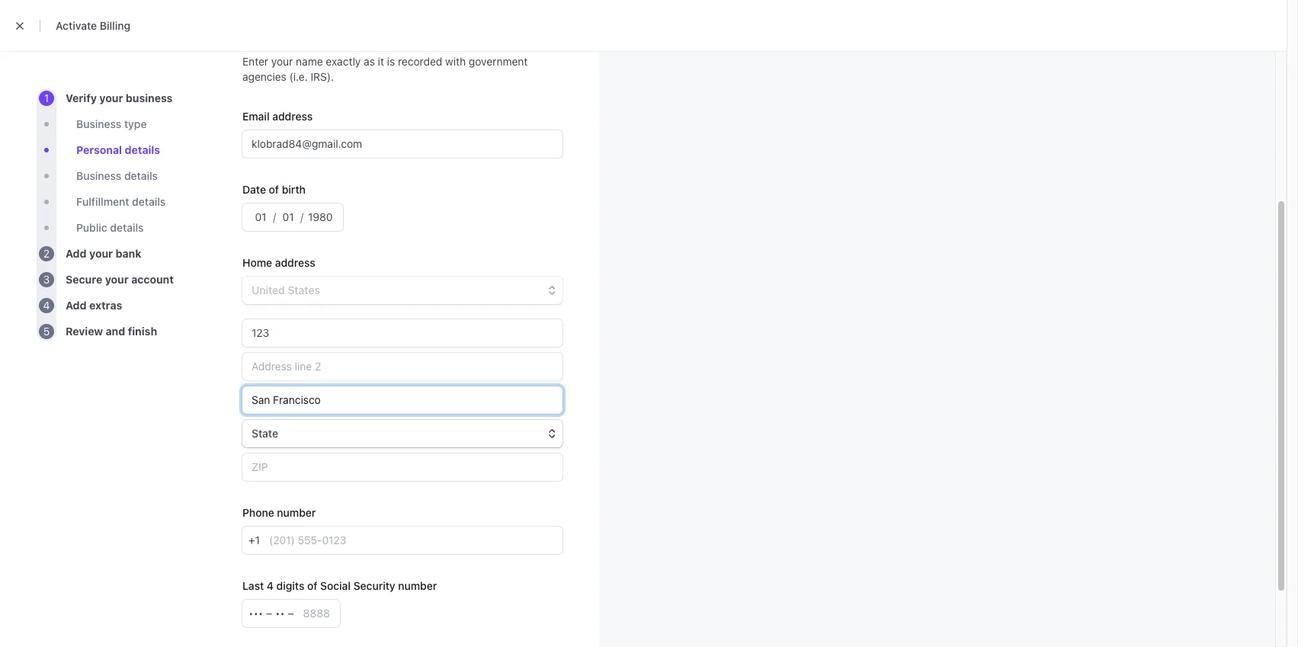 Task type: vqa. For each thing, say whether or not it's contained in the screenshot.
the Email address email field
yes



Task type: describe. For each thing, give the bounding box(es) containing it.
review and finish
[[66, 325, 157, 338]]

enter your name exactly as it is recorded with government agencies (i.e. irs).
[[242, 55, 528, 83]]

business for business details
[[76, 169, 121, 182]]

bank
[[116, 247, 141, 260]]

activate
[[56, 19, 97, 32]]

+ 1
[[249, 534, 260, 547]]

activate billing
[[56, 19, 130, 32]]

fulfillment
[[76, 195, 129, 208]]

irs).
[[311, 70, 334, 83]]

add for add your bank
[[66, 247, 87, 260]]

public details
[[76, 221, 144, 234]]

5
[[43, 325, 50, 338]]

your for add
[[89, 247, 113, 260]]

recorded
[[398, 55, 442, 68]]

phone
[[242, 506, 274, 519]]

business type
[[76, 117, 147, 130]]

add extras link
[[66, 298, 122, 313]]

•••
[[249, 607, 263, 620]]

details for public details
[[110, 221, 144, 234]]

date of birth
[[242, 183, 306, 196]]

business for business type
[[76, 117, 121, 130]]

review
[[66, 325, 103, 338]]

Address line 2 text field
[[242, 353, 563, 380]]

secure your account link
[[66, 272, 174, 287]]

email
[[242, 110, 270, 123]]

government
[[469, 55, 528, 68]]

verify
[[66, 91, 97, 104]]

ZIP text field
[[242, 454, 563, 481]]

agencies
[[242, 70, 287, 83]]

add for add extras
[[66, 299, 87, 312]]

0 vertical spatial 1
[[44, 91, 49, 104]]

details for personal details
[[125, 143, 160, 156]]

your for enter
[[271, 55, 293, 68]]

secure your account
[[66, 273, 174, 286]]

date
[[242, 183, 266, 196]]

birth
[[282, 183, 306, 196]]

Day text field
[[276, 204, 301, 231]]

phone number
[[242, 506, 316, 519]]

personal details
[[76, 143, 160, 156]]

0 vertical spatial number
[[277, 506, 316, 519]]

secure
[[66, 273, 102, 286]]

enter
[[242, 55, 268, 68]]

public
[[76, 221, 107, 234]]

add your bank link
[[66, 246, 141, 262]]

last
[[242, 579, 264, 592]]

1 vertical spatial number
[[398, 579, 437, 592]]

0 horizontal spatial of
[[269, 183, 279, 196]]

City text field
[[242, 387, 563, 414]]

(i.e.
[[289, 70, 308, 83]]

Email address email field
[[242, 130, 563, 158]]

details for fulfillment details
[[132, 195, 166, 208]]

2 / from the left
[[301, 210, 304, 223]]

Last 4 digits of Social Security number telephone field
[[294, 600, 340, 628]]

3
[[43, 273, 50, 286]]



Task type: locate. For each thing, give the bounding box(es) containing it.
– left ••
[[266, 607, 272, 620]]

and
[[106, 325, 125, 338]]

Year text field
[[304, 204, 337, 231]]

fulfillment details
[[76, 195, 166, 208]]

0 horizontal spatial number
[[277, 506, 316, 519]]

••• – •• –
[[249, 607, 294, 620]]

1 left verify
[[44, 91, 49, 104]]

last 4 digits of social security number
[[242, 579, 437, 592]]

4 up 5
[[43, 299, 50, 312]]

home
[[242, 256, 272, 269]]

your inside enter your name exactly as it is recorded with government agencies (i.e. irs).
[[271, 55, 293, 68]]

••• – •• – button
[[242, 600, 294, 628]]

business details
[[76, 169, 158, 182]]

1 vertical spatial of
[[307, 579, 318, 592]]

billing
[[100, 19, 130, 32]]

extras
[[89, 299, 122, 312]]

details
[[125, 143, 160, 156], [124, 169, 158, 182], [132, 195, 166, 208], [110, 221, 144, 234]]

1 / from the left
[[273, 210, 276, 223]]

of right date
[[269, 183, 279, 196]]

verify your business
[[66, 91, 173, 104]]

Date of birth text field
[[249, 204, 273, 231]]

your up business type
[[99, 91, 123, 104]]

business details link
[[76, 169, 158, 184]]

details down "business details" link
[[132, 195, 166, 208]]

your up the (i.e.
[[271, 55, 293, 68]]

2
[[43, 247, 50, 260]]

1 business from the top
[[76, 117, 121, 130]]

/ down date of birth
[[273, 210, 276, 223]]

name
[[296, 55, 323, 68]]

2 add from the top
[[66, 299, 87, 312]]

your for verify
[[99, 91, 123, 104]]

add
[[66, 247, 87, 260], [66, 299, 87, 312]]

of right the digits
[[307, 579, 318, 592]]

business
[[126, 91, 173, 104]]

verify your business link
[[66, 91, 173, 106]]

4 right last at the bottom
[[267, 579, 274, 592]]

1 vertical spatial 1
[[255, 534, 260, 547]]

2 – from the left
[[288, 607, 294, 620]]

is
[[387, 55, 395, 68]]

public details link
[[76, 220, 144, 236]]

email address
[[242, 110, 313, 123]]

add down "secure"
[[66, 299, 87, 312]]

/
[[273, 210, 276, 223], [301, 210, 304, 223]]

1 horizontal spatial 1
[[255, 534, 260, 547]]

address right the 'email'
[[272, 110, 313, 123]]

1 vertical spatial business
[[76, 169, 121, 182]]

••
[[275, 607, 285, 620]]

1 vertical spatial address
[[275, 256, 315, 269]]

of
[[269, 183, 279, 196], [307, 579, 318, 592]]

0 vertical spatial business
[[76, 117, 121, 130]]

add extras
[[66, 299, 122, 312]]

personal
[[76, 143, 122, 156]]

0 horizontal spatial 1
[[44, 91, 49, 104]]

details up bank
[[110, 221, 144, 234]]

details up fulfillment details on the left
[[124, 169, 158, 182]]

details inside "business details" link
[[124, 169, 158, 182]]

exactly
[[326, 55, 361, 68]]

Phone number telephone field
[[260, 527, 563, 554]]

0 vertical spatial address
[[272, 110, 313, 123]]

add up "secure"
[[66, 247, 87, 260]]

type
[[124, 117, 147, 130]]

your down public details link
[[89, 247, 113, 260]]

0 vertical spatial of
[[269, 183, 279, 196]]

number right security
[[398, 579, 437, 592]]

1 vertical spatial add
[[66, 299, 87, 312]]

– right ••
[[288, 607, 294, 620]]

personal details link
[[76, 143, 160, 158]]

1 horizontal spatial 4
[[267, 579, 274, 592]]

1 horizontal spatial /
[[301, 210, 304, 223]]

4
[[43, 299, 50, 312], [267, 579, 274, 592]]

1 horizontal spatial number
[[398, 579, 437, 592]]

your for secure
[[105, 273, 129, 286]]

review and finish link
[[66, 324, 157, 339]]

account
[[131, 273, 174, 286]]

Address line 1 text field
[[242, 319, 563, 347]]

your
[[271, 55, 293, 68], [99, 91, 123, 104], [89, 247, 113, 260], [105, 273, 129, 286]]

fulfillment details link
[[76, 194, 166, 210]]

details for business details
[[124, 169, 158, 182]]

details down type
[[125, 143, 160, 156]]

0 horizontal spatial 4
[[43, 299, 50, 312]]

social
[[320, 579, 351, 592]]

2 business from the top
[[76, 169, 121, 182]]

details inside public details link
[[110, 221, 144, 234]]

digits
[[277, 579, 305, 592]]

0 vertical spatial 4
[[43, 299, 50, 312]]

number right phone
[[277, 506, 316, 519]]

/ down birth
[[301, 210, 304, 223]]

address for email address
[[272, 110, 313, 123]]

your up extras
[[105, 273, 129, 286]]

+
[[249, 534, 255, 547]]

details inside personal details link
[[125, 143, 160, 156]]

number
[[277, 506, 316, 519], [398, 579, 437, 592]]

–
[[266, 607, 272, 620], [288, 607, 294, 620]]

details inside fulfillment details link
[[132, 195, 166, 208]]

address
[[272, 110, 313, 123], [275, 256, 315, 269]]

security
[[354, 579, 395, 592]]

1 horizontal spatial –
[[288, 607, 294, 620]]

finish
[[128, 325, 157, 338]]

home address
[[242, 256, 315, 269]]

1 vertical spatial 4
[[267, 579, 274, 592]]

0 vertical spatial add
[[66, 247, 87, 260]]

business down personal
[[76, 169, 121, 182]]

1
[[44, 91, 49, 104], [255, 534, 260, 547]]

business type link
[[76, 117, 147, 132]]

address right home
[[275, 256, 315, 269]]

business up personal
[[76, 117, 121, 130]]

it
[[378, 55, 384, 68]]

business
[[76, 117, 121, 130], [76, 169, 121, 182]]

as
[[364, 55, 375, 68]]

1 down phone
[[255, 534, 260, 547]]

0 horizontal spatial /
[[273, 210, 276, 223]]

1 – from the left
[[266, 607, 272, 620]]

0 horizontal spatial –
[[266, 607, 272, 620]]

1 horizontal spatial of
[[307, 579, 318, 592]]

address for home address
[[275, 256, 315, 269]]

1 add from the top
[[66, 247, 87, 260]]

add your bank
[[66, 247, 141, 260]]

with
[[445, 55, 466, 68]]



